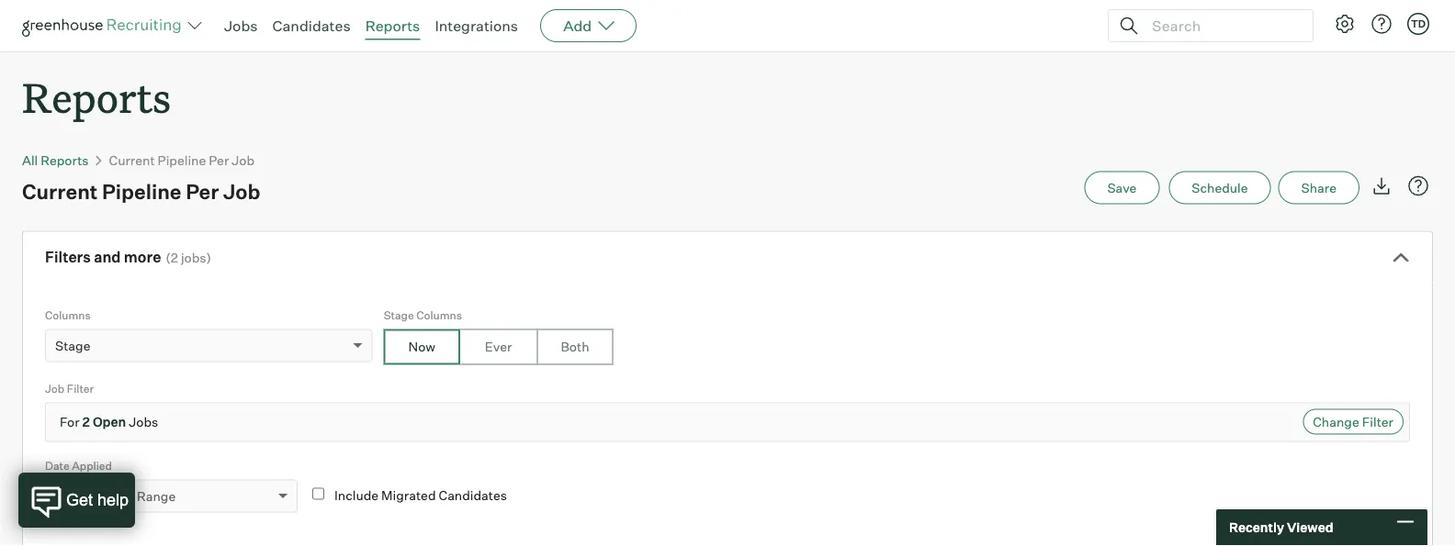 Task type: locate. For each thing, give the bounding box(es) containing it.
current pipeline per job link
[[109, 152, 255, 168]]

2 left jobs
[[171, 250, 178, 266]]

2 inside filters and more ( 2 jobs )
[[171, 250, 178, 266]]

1 vertical spatial current
[[22, 179, 98, 204]]

stage option
[[55, 338, 90, 354]]

change filter
[[1313, 414, 1394, 430]]

1 vertical spatial jobs
[[129, 415, 158, 431]]

for 2 open jobs
[[60, 415, 158, 431]]

save button
[[1085, 172, 1160, 205]]

1 columns from the left
[[45, 308, 91, 322]]

0 vertical spatial jobs
[[224, 17, 258, 35]]

candidates right 'jobs' link
[[272, 17, 351, 35]]

for
[[60, 415, 80, 431]]

candidates right migrated
[[439, 488, 507, 504]]

stage up job filter
[[55, 338, 90, 354]]

0 vertical spatial 2
[[171, 250, 178, 266]]

0 vertical spatial current
[[109, 152, 155, 168]]

both
[[561, 339, 590, 355]]

per
[[209, 152, 229, 168], [186, 179, 219, 204]]

reports link
[[365, 17, 420, 35]]

jobs right open
[[129, 415, 158, 431]]

None checkbox
[[312, 489, 324, 501]]

include migrated candidates
[[334, 488, 507, 504]]

job filter
[[45, 382, 94, 396]]

download image
[[1371, 175, 1393, 197]]

schedule button
[[1169, 172, 1271, 205]]

1 vertical spatial candidates
[[439, 488, 507, 504]]

date right 'a' on the bottom of page
[[106, 489, 134, 505]]

and
[[94, 248, 121, 267]]

date left "applied"
[[45, 459, 70, 473]]

include
[[334, 488, 379, 504]]

0 horizontal spatial jobs
[[129, 415, 158, 431]]

current
[[109, 152, 155, 168], [22, 179, 98, 204]]

filter right change
[[1363, 414, 1394, 430]]

columns up now
[[416, 308, 462, 322]]

migrated
[[381, 488, 436, 504]]

integrations link
[[435, 17, 518, 35]]

1 horizontal spatial 2
[[171, 250, 178, 266]]

2 right for
[[82, 415, 90, 431]]

1 vertical spatial stage
[[55, 338, 90, 354]]

0 vertical spatial candidates
[[272, 17, 351, 35]]

0 horizontal spatial 2
[[82, 415, 90, 431]]

1 horizontal spatial columns
[[416, 308, 462, 322]]

2 columns from the left
[[416, 308, 462, 322]]

filter up for
[[67, 382, 94, 396]]

candidates
[[272, 17, 351, 35], [439, 488, 507, 504]]

filter
[[67, 382, 94, 396], [1363, 414, 1394, 430]]

1 horizontal spatial date
[[106, 489, 134, 505]]

1 horizontal spatial stage
[[384, 308, 414, 322]]

configure image
[[1334, 13, 1356, 35]]

0 horizontal spatial filter
[[67, 382, 94, 396]]

job
[[232, 152, 255, 168], [223, 179, 260, 204], [45, 382, 65, 396]]

recently
[[1230, 520, 1285, 536]]

columns up stage option on the left bottom
[[45, 308, 91, 322]]

current pipeline per job
[[109, 152, 255, 168], [22, 179, 260, 204]]

1 vertical spatial date
[[106, 489, 134, 505]]

reports down greenhouse recruiting image
[[22, 70, 171, 124]]

td button
[[1404, 9, 1434, 39]]

current down all reports link
[[22, 179, 98, 204]]

share
[[1302, 180, 1337, 196]]

recently viewed
[[1230, 520, 1334, 536]]

0 vertical spatial current pipeline per job
[[109, 152, 255, 168]]

pipeline
[[158, 152, 206, 168], [102, 179, 182, 204]]

jobs left candidates link
[[224, 17, 258, 35]]

date applied
[[45, 459, 112, 473]]

0 vertical spatial stage
[[384, 308, 414, 322]]

faq image
[[1408, 175, 1430, 197]]

1 horizontal spatial filter
[[1363, 414, 1394, 430]]

now option
[[384, 330, 460, 365]]

columns
[[45, 308, 91, 322], [416, 308, 462, 322]]

all reports link
[[22, 152, 89, 168]]

all
[[22, 152, 38, 168]]

more
[[124, 248, 161, 267]]

1 vertical spatial filter
[[1363, 414, 1394, 430]]

0 horizontal spatial columns
[[45, 308, 91, 322]]

filter inside button
[[1363, 414, 1394, 430]]

2
[[171, 250, 178, 266], [82, 415, 90, 431]]

now
[[409, 339, 436, 355]]

share button
[[1279, 172, 1360, 205]]

0 horizontal spatial date
[[45, 459, 70, 473]]

ever option
[[460, 330, 537, 365]]

0 vertical spatial date
[[45, 459, 70, 473]]

0 horizontal spatial stage
[[55, 338, 90, 354]]

stage up now
[[384, 308, 414, 322]]

jobs
[[224, 17, 258, 35], [129, 415, 158, 431]]

add button
[[540, 9, 637, 42]]

)
[[206, 250, 211, 266]]

stage
[[384, 308, 414, 322], [55, 338, 90, 354]]

add
[[563, 17, 592, 35]]

stage for stage columns
[[384, 308, 414, 322]]

applied
[[72, 459, 112, 473]]

reports right all
[[41, 152, 89, 168]]

greenhouse recruiting image
[[22, 15, 187, 37]]

candidates link
[[272, 17, 351, 35]]

both option
[[537, 330, 614, 365]]

reports right candidates link
[[365, 17, 420, 35]]

reports
[[365, 17, 420, 35], [22, 70, 171, 124], [41, 152, 89, 168]]

filter for job filter
[[67, 382, 94, 396]]

(
[[166, 250, 171, 266]]

0 vertical spatial filter
[[67, 382, 94, 396]]

filters
[[45, 248, 91, 267]]

current right all reports
[[109, 152, 155, 168]]

date
[[45, 459, 70, 473], [106, 489, 134, 505]]

all reports
[[22, 152, 89, 168]]

stage for stage
[[55, 338, 90, 354]]

integrations
[[435, 17, 518, 35]]

save and schedule this report to revisit it! element
[[1085, 172, 1169, 205]]

range
[[137, 489, 176, 505]]

filter for change filter
[[1363, 414, 1394, 430]]

1 horizontal spatial current
[[109, 152, 155, 168]]



Task type: vqa. For each thing, say whether or not it's contained in the screenshot.
select
yes



Task type: describe. For each thing, give the bounding box(es) containing it.
select a date range
[[55, 489, 176, 505]]

td button
[[1408, 13, 1430, 35]]

1 vertical spatial reports
[[22, 70, 171, 124]]

1 vertical spatial job
[[223, 179, 260, 204]]

schedule
[[1192, 180, 1248, 196]]

1 vertical spatial 2
[[82, 415, 90, 431]]

stage columns
[[384, 308, 462, 322]]

2 vertical spatial job
[[45, 382, 65, 396]]

save
[[1108, 180, 1137, 196]]

0 vertical spatial reports
[[365, 17, 420, 35]]

select
[[55, 489, 93, 505]]

1 vertical spatial per
[[186, 179, 219, 204]]

0 vertical spatial job
[[232, 152, 255, 168]]

1 vertical spatial current pipeline per job
[[22, 179, 260, 204]]

change
[[1313, 414, 1360, 430]]

1 horizontal spatial candidates
[[439, 488, 507, 504]]

1 vertical spatial pipeline
[[102, 179, 182, 204]]

0 horizontal spatial candidates
[[272, 17, 351, 35]]

0 horizontal spatial current
[[22, 179, 98, 204]]

0 vertical spatial pipeline
[[158, 152, 206, 168]]

ever
[[485, 339, 512, 355]]

td
[[1411, 17, 1426, 30]]

Search text field
[[1148, 12, 1297, 39]]

0 vertical spatial per
[[209, 152, 229, 168]]

1 horizontal spatial jobs
[[224, 17, 258, 35]]

jobs
[[181, 250, 206, 266]]

viewed
[[1287, 520, 1334, 536]]

a
[[96, 489, 103, 505]]

filters and more ( 2 jobs )
[[45, 248, 211, 267]]

jobs link
[[224, 17, 258, 35]]

open
[[93, 415, 126, 431]]

2 vertical spatial reports
[[41, 152, 89, 168]]

change filter button
[[1303, 410, 1404, 435]]



